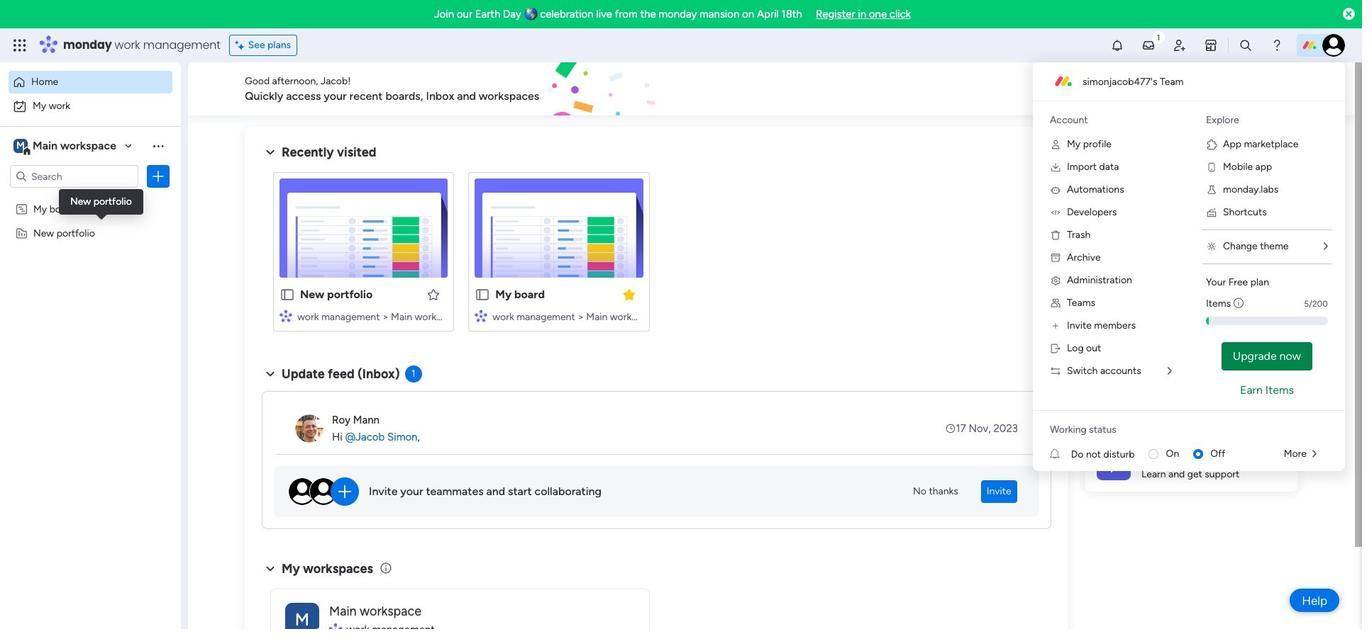 Task type: vqa. For each thing, say whether or not it's contained in the screenshot.
Change theme 'image'
yes



Task type: locate. For each thing, give the bounding box(es) containing it.
invite members image
[[1050, 321, 1061, 332]]

public board image for remove from favorites image
[[475, 287, 490, 303]]

see plans image
[[235, 38, 248, 53]]

1 horizontal spatial public board image
[[475, 287, 490, 303]]

1 public board image from the left
[[280, 287, 295, 303]]

0 horizontal spatial public board image
[[280, 287, 295, 303]]

option
[[9, 71, 172, 94], [9, 95, 172, 118], [0, 196, 181, 199]]

list arrow image
[[1324, 242, 1328, 252], [1168, 367, 1172, 377]]

search everything image
[[1239, 38, 1253, 52]]

1 element
[[405, 366, 422, 383]]

1 vertical spatial option
[[9, 95, 172, 118]]

list box
[[0, 194, 181, 437]]

archive image
[[1050, 253, 1061, 264]]

workspace options image
[[151, 139, 165, 153]]

teams image
[[1050, 298, 1061, 309]]

0 vertical spatial list arrow image
[[1324, 242, 1328, 252]]

select product image
[[13, 38, 27, 52]]

developers image
[[1050, 207, 1061, 218]]

1 vertical spatial list arrow image
[[1168, 367, 1172, 377]]

2 vertical spatial option
[[0, 196, 181, 199]]

update feed image
[[1141, 38, 1156, 52]]

public board image
[[280, 287, 295, 303], [475, 287, 490, 303]]

log out image
[[1050, 343, 1061, 355]]

list arrow image for "switch accounts" icon
[[1168, 367, 1172, 377]]

change theme image
[[1206, 241, 1217, 253]]

2 public board image from the left
[[475, 287, 490, 303]]

roy mann image
[[295, 415, 323, 443]]

public board image for 'add to favorites' icon
[[280, 287, 295, 303]]

close update feed (inbox) image
[[262, 366, 279, 383]]

0 horizontal spatial list arrow image
[[1168, 367, 1172, 377]]

list arrow image
[[1312, 450, 1317, 460]]

notifications image
[[1110, 38, 1124, 52]]

templates image image
[[1098, 135, 1285, 233]]

1 image
[[1152, 29, 1165, 45]]

1 horizontal spatial list arrow image
[[1324, 242, 1328, 252]]

remove from favorites image
[[622, 288, 636, 302]]

automations image
[[1050, 184, 1061, 196]]

close recently visited image
[[262, 144, 279, 161]]

v2 bolt switch image
[[1207, 81, 1216, 97]]

trash image
[[1050, 230, 1061, 241]]



Task type: describe. For each thing, give the bounding box(es) containing it.
close my workspaces image
[[262, 561, 279, 578]]

monday.labs image
[[1206, 184, 1217, 196]]

help image
[[1270, 38, 1284, 52]]

mobile app image
[[1206, 162, 1217, 173]]

quick search results list box
[[262, 161, 1051, 349]]

workspace selection element
[[13, 138, 118, 156]]

shortcuts image
[[1206, 207, 1217, 218]]

add to favorites image
[[427, 288, 441, 302]]

monday marketplace image
[[1204, 38, 1218, 52]]

workspace image
[[285, 603, 319, 630]]

workspace image
[[13, 138, 28, 154]]

component image
[[475, 310, 488, 322]]

0 vertical spatial option
[[9, 71, 172, 94]]

list arrow image for "change theme" icon
[[1324, 242, 1328, 252]]

invite members image
[[1173, 38, 1187, 52]]

Search in workspace field
[[30, 168, 118, 185]]

options image
[[151, 170, 165, 184]]

import data image
[[1050, 162, 1061, 173]]

v2 info image
[[1234, 297, 1244, 311]]

administration image
[[1050, 275, 1061, 287]]

switch accounts image
[[1050, 366, 1061, 377]]

help center element
[[1085, 435, 1298, 492]]

my profile image
[[1050, 139, 1061, 150]]

getting started element
[[1085, 367, 1298, 424]]

v2 surfce notifications image
[[1050, 447, 1071, 462]]

jacob simon image
[[1322, 34, 1345, 57]]

v2 user feedback image
[[1097, 81, 1108, 97]]



